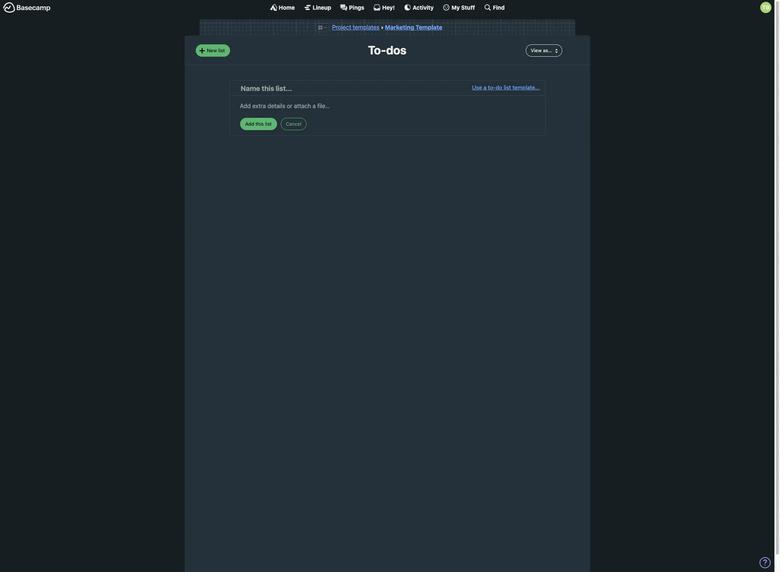 Task type: vqa. For each thing, say whether or not it's contained in the screenshot.
Template
yes



Task type: locate. For each thing, give the bounding box(es) containing it.
0 vertical spatial list
[[218, 47, 225, 53]]

hey!
[[382, 4, 395, 11]]

my stuff button
[[443, 4, 475, 11]]

activity link
[[404, 4, 434, 11]]

find button
[[484, 4, 505, 11]]

a
[[484, 84, 487, 91]]

home
[[279, 4, 295, 11]]

›
[[381, 24, 384, 31]]

list right do
[[504, 84, 511, 91]]

use a to-do list template... link
[[472, 83, 540, 94]]

dos
[[386, 43, 407, 57]]

None submit
[[240, 118, 277, 130]]

use
[[472, 84, 482, 91]]

marketing
[[385, 24, 414, 31]]

view as… button
[[526, 45, 562, 57]]

as…
[[543, 47, 552, 53]]

list
[[218, 47, 225, 53], [504, 84, 511, 91]]

list right new
[[218, 47, 225, 53]]

to-
[[488, 84, 496, 91]]

project
[[332, 24, 351, 31]]

view as…
[[531, 47, 552, 53]]

0 horizontal spatial list
[[218, 47, 225, 53]]

1 vertical spatial list
[[504, 84, 511, 91]]

lineup link
[[304, 4, 331, 11]]

marketing template
[[385, 24, 443, 31]]

template...
[[513, 84, 540, 91]]

do
[[496, 84, 502, 91]]

templates
[[353, 24, 380, 31]]

None text field
[[240, 100, 535, 111]]



Task type: describe. For each thing, give the bounding box(es) containing it.
cancel
[[286, 121, 301, 127]]

marketing template link
[[385, 24, 443, 31]]

pings
[[349, 4, 364, 11]]

main element
[[0, 0, 775, 15]]

find
[[493, 4, 505, 11]]

pings button
[[340, 4, 364, 11]]

lineup
[[313, 4, 331, 11]]

switch accounts image
[[3, 2, 51, 13]]

new
[[207, 47, 217, 53]]

to-dos
[[368, 43, 407, 57]]

cancel button
[[281, 118, 307, 130]]

my
[[452, 4, 460, 11]]

new list link
[[196, 45, 230, 57]]

project templates link
[[332, 24, 380, 31]]

list inside "link"
[[218, 47, 225, 53]]

hey! button
[[373, 4, 395, 11]]

1 horizontal spatial list
[[504, 84, 511, 91]]

activity
[[413, 4, 434, 11]]

use a to-do list template...
[[472, 84, 540, 91]]

my stuff
[[452, 4, 475, 11]]

template
[[416, 24, 443, 31]]

Name this list… text field
[[241, 83, 472, 94]]

tim burton image
[[761, 2, 772, 13]]

home link
[[270, 4, 295, 11]]

view
[[531, 47, 542, 53]]

stuff
[[461, 4, 475, 11]]

to-
[[368, 43, 386, 57]]

new list
[[207, 47, 225, 53]]

project templates ›
[[332, 24, 385, 31]]



